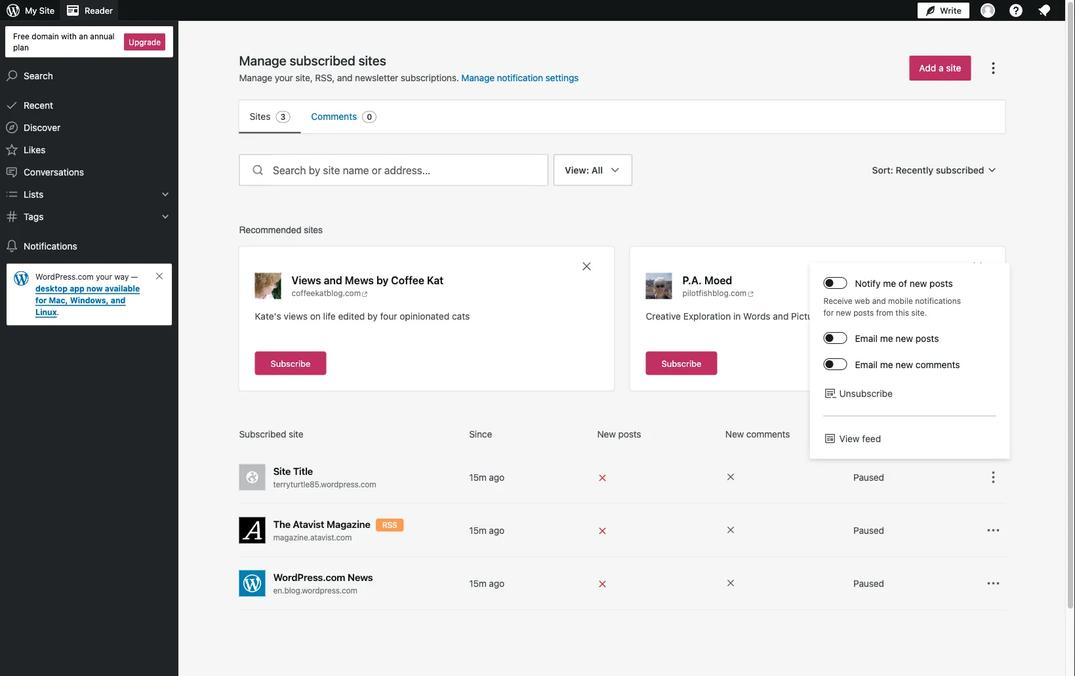 Task type: locate. For each thing, give the bounding box(es) containing it.
1 horizontal spatial dismiss this recommendation image
[[971, 260, 984, 273]]

subscribe button
[[255, 352, 326, 376], [646, 352, 717, 376]]

wordpress.com up en.blog.wordpress.com
[[273, 572, 345, 584]]

15m
[[469, 472, 487, 483], [469, 525, 487, 536], [469, 579, 487, 589]]

keyboard_arrow_down image inside "lists" link
[[159, 188, 172, 201]]

upgrade button
[[124, 33, 165, 50]]

subscribe button down views
[[255, 352, 326, 376]]

app
[[70, 284, 84, 294]]

1 horizontal spatial wordpress.com
[[273, 572, 345, 584]]

0 vertical spatial site
[[946, 63, 961, 73]]

paused cell
[[854, 471, 976, 484], [854, 524, 976, 538], [854, 578, 976, 591]]

posts inside receive web and mobile notifications for new posts from this site.
[[853, 309, 874, 318]]

dismiss image
[[154, 271, 165, 282]]

site inside column header
[[289, 429, 303, 440]]

0 horizontal spatial your
[[96, 273, 112, 282]]

subscribe down views
[[271, 359, 310, 369]]

p.a.
[[683, 274, 702, 287]]

table containing site title
[[239, 428, 1005, 611]]

receive
[[824, 297, 853, 306]]

new down this
[[896, 333, 913, 344]]

1 horizontal spatial subscribe button
[[646, 352, 717, 376]]

1 vertical spatial more actions image
[[986, 576, 1001, 592]]

ago inside wordpress.com news row
[[489, 579, 504, 589]]

notification settings
[[497, 72, 579, 83]]

my profile image
[[981, 3, 995, 18]]

15m ago inside the atavist magazine row
[[469, 525, 504, 536]]

more actions image inside wordpress.com news row
[[986, 576, 1001, 592]]

more actions image up more actions icon
[[986, 470, 1001, 486]]

and down subscribed sites
[[337, 72, 353, 83]]

recommended
[[239, 225, 301, 235]]

your
[[275, 72, 293, 83], [96, 273, 112, 282]]

1 vertical spatial 15m
[[469, 525, 487, 536]]

2 vertical spatial ago
[[489, 579, 504, 589]]

and up coffeekatblog.com
[[324, 274, 342, 287]]

more actions image inside the site title row
[[986, 470, 1001, 486]]

recently
[[896, 165, 933, 175]]

0 vertical spatial keyboard_arrow_down image
[[159, 188, 172, 201]]

1 vertical spatial comments
[[746, 429, 790, 440]]

email inside column header
[[854, 429, 876, 440]]

1 horizontal spatial new
[[725, 429, 744, 440]]

your left site,
[[275, 72, 293, 83]]

wordpress.com inside wordpress.com your way — desktop app now available for mac, windows, and linux
[[35, 273, 94, 282]]

dismiss this recommendation image for views and mews by coffee  kat
[[580, 260, 593, 273]]

0 vertical spatial 15m
[[469, 472, 487, 483]]

1 keyboard_arrow_down image from the top
[[159, 188, 172, 201]]

1 horizontal spatial site
[[273, 466, 291, 478]]

in
[[733, 311, 741, 322]]

cell for news
[[597, 577, 720, 591]]

1 new from the left
[[597, 429, 616, 440]]

new
[[910, 278, 927, 289], [836, 309, 851, 318], [896, 333, 913, 344], [896, 359, 913, 370]]

0 horizontal spatial for
[[35, 296, 47, 305]]

2 cell from the top
[[597, 524, 720, 538]]

1 subscribe button from the left
[[255, 352, 326, 376]]

site inside site title terryturtle85.wordpress.com
[[273, 466, 291, 478]]

3 15m from the top
[[469, 579, 487, 589]]

en.blog.wordpress.com
[[273, 587, 357, 596]]

2 new from the left
[[725, 429, 744, 440]]

15m inside the atavist magazine row
[[469, 525, 487, 536]]

3 paused cell from the top
[[854, 578, 976, 591]]

menu containing sites
[[239, 100, 1005, 133]]

row
[[239, 428, 1005, 452]]

me down email me new posts on the right
[[880, 359, 893, 370]]

site title cell
[[239, 465, 464, 491]]

1 vertical spatial site
[[273, 466, 291, 478]]

keyboard_arrow_down image inside tags link
[[159, 210, 172, 223]]

1 15m from the top
[[469, 472, 487, 483]]

my site
[[25, 6, 55, 15]]

search
[[24, 70, 53, 81]]

2 paused cell from the top
[[854, 524, 976, 538]]

more actions image
[[986, 523, 1001, 539]]

1 vertical spatial by
[[367, 311, 378, 322]]

this
[[896, 309, 909, 318]]

paused inside wordpress.com news row
[[854, 579, 884, 589]]

for down receive
[[824, 309, 834, 318]]

2 subscribe button from the left
[[646, 352, 717, 376]]

—
[[131, 273, 138, 282]]

0 vertical spatial ago
[[489, 472, 504, 483]]

1 horizontal spatial your
[[275, 72, 293, 83]]

views
[[292, 274, 321, 287]]

new down receive
[[836, 309, 851, 318]]

cell down the atavist magazine row
[[597, 577, 720, 591]]

subscribed
[[936, 165, 984, 175]]

paused for title
[[854, 472, 884, 483]]

kat
[[427, 274, 444, 287]]

cell inside the site title row
[[597, 471, 720, 485]]

2 vertical spatial cell
[[597, 577, 720, 591]]

new inside receive web and mobile notifications for new posts from this site.
[[836, 309, 851, 318]]

keyboard_arrow_down image
[[159, 188, 172, 201], [159, 210, 172, 223]]

p.a. moed link
[[683, 273, 732, 288]]

1 subscribe from the left
[[271, 359, 310, 369]]

more information image down more information image
[[725, 579, 736, 589]]

0 vertical spatial more actions image
[[986, 470, 1001, 486]]

row inside manage subscribed sites main content
[[239, 428, 1005, 452]]

table
[[239, 428, 1005, 611]]

0 vertical spatial paused cell
[[854, 471, 976, 484]]

row containing subscribed site
[[239, 428, 1005, 452]]

the atavist magazine image
[[239, 518, 265, 544]]

title
[[293, 466, 313, 478]]

table inside manage subscribed sites main content
[[239, 428, 1005, 611]]

15m ago inside wordpress.com news row
[[469, 579, 504, 589]]

email left frequency
[[854, 429, 876, 440]]

posts up the site title row
[[618, 429, 641, 440]]

1 paused cell from the top
[[854, 471, 976, 484]]

1 dismiss this recommendation image from the left
[[580, 260, 593, 273]]

more actions image down more actions icon
[[986, 576, 1001, 592]]

notify me of new posts
[[855, 278, 953, 289]]

1 horizontal spatial subscribe
[[662, 359, 701, 369]]

1 ago from the top
[[489, 472, 504, 483]]

by inside views and mews by coffee  kat link
[[376, 274, 389, 287]]

2 15m ago from the top
[[469, 525, 504, 536]]

wordpress.com for news
[[273, 572, 345, 584]]

1 more information image from the top
[[725, 472, 736, 483]]

paused
[[854, 472, 884, 483], [854, 525, 884, 536], [854, 579, 884, 589]]

since
[[469, 429, 492, 440]]

subscribe button for views
[[255, 352, 326, 376]]

cell down the site title row
[[597, 524, 720, 538]]

notifications
[[24, 241, 77, 252]]

1 vertical spatial for
[[824, 309, 834, 318]]

more actions image
[[986, 470, 1001, 486], [986, 576, 1001, 592]]

wordpress.com news link
[[273, 571, 464, 585]]

site right my
[[39, 6, 55, 15]]

me down from
[[880, 333, 893, 344]]

1 vertical spatial wordpress.com
[[273, 572, 345, 584]]

coffeekatblog.com
[[292, 289, 361, 298]]

and inside wordpress.com your way — desktop app now available for mac, windows, and linux
[[111, 296, 125, 305]]

posts down site.
[[916, 333, 939, 344]]

0 vertical spatial 15m ago
[[469, 472, 504, 483]]

for inside receive web and mobile notifications for new posts from this site.
[[824, 309, 834, 318]]

site title row
[[239, 452, 1005, 505]]

email down from
[[855, 333, 878, 344]]

time image
[[1069, 51, 1075, 62]]

15m inside the site title row
[[469, 472, 487, 483]]

site right a
[[946, 63, 961, 73]]

cell
[[597, 471, 720, 485], [597, 524, 720, 538], [597, 577, 720, 591]]

site title terryturtle85.wordpress.com
[[273, 466, 376, 490]]

your up now
[[96, 273, 112, 282]]

0 horizontal spatial comments
[[746, 429, 790, 440]]

15m inside wordpress.com news row
[[469, 579, 487, 589]]

1 vertical spatial cell
[[597, 524, 720, 538]]

by
[[376, 274, 389, 287], [367, 311, 378, 322]]

0 vertical spatial cell
[[597, 471, 720, 485]]

0 vertical spatial by
[[376, 274, 389, 287]]

views
[[284, 311, 308, 322]]

None search field
[[239, 154, 548, 186]]

1 cell from the top
[[597, 471, 720, 485]]

the atavist magazine cell
[[239, 518, 464, 544]]

me left the of
[[883, 278, 896, 289]]

2 paused from the top
[[854, 525, 884, 536]]

site
[[946, 63, 961, 73], [289, 429, 303, 440]]

keyboard_arrow_down image for lists
[[159, 188, 172, 201]]

for up linux
[[35, 296, 47, 305]]

2 vertical spatial me
[[880, 359, 893, 370]]

me for new
[[883, 278, 896, 289]]

new
[[597, 429, 616, 440], [725, 429, 744, 440]]

new comments
[[725, 429, 790, 440]]

by left four
[[367, 311, 378, 322]]

1 more actions image from the top
[[986, 470, 1001, 486]]

write link
[[918, 0, 969, 21]]

your inside wordpress.com your way — desktop app now available for mac, windows, and linux
[[96, 273, 112, 282]]

0 vertical spatial wordpress.com
[[35, 273, 94, 282]]

more information image for wordpress.com news
[[725, 579, 736, 589]]

by up coffeekatblog.com link
[[376, 274, 389, 287]]

0 horizontal spatial subscribe
[[271, 359, 310, 369]]

view: all
[[565, 165, 603, 175]]

1 vertical spatial keyboard_arrow_down image
[[159, 210, 172, 223]]

1 vertical spatial your
[[96, 273, 112, 282]]

rss
[[382, 521, 397, 530]]

1 vertical spatial paused
[[854, 525, 884, 536]]

0 vertical spatial for
[[35, 296, 47, 305]]

menu
[[239, 100, 1005, 133]]

keyboard_arrow_down image for tags
[[159, 210, 172, 223]]

ago inside the atavist magazine row
[[489, 525, 504, 536]]

tags
[[24, 211, 44, 222]]

2 15m from the top
[[469, 525, 487, 536]]

1 paused from the top
[[854, 472, 884, 483]]

2 subscribe from the left
[[662, 359, 701, 369]]

1 vertical spatial paused cell
[[854, 524, 976, 538]]

0 horizontal spatial dismiss this recommendation image
[[580, 260, 593, 273]]

view: all button
[[554, 154, 632, 291]]

subscribe down creative
[[662, 359, 701, 369]]

creative
[[646, 311, 681, 322]]

me
[[883, 278, 896, 289], [880, 333, 893, 344], [880, 359, 893, 370]]

new down email me new posts on the right
[[896, 359, 913, 370]]

for
[[35, 296, 47, 305], [824, 309, 834, 318]]

1 vertical spatial email
[[855, 359, 878, 370]]

wordpress.com up app
[[35, 273, 94, 282]]

an
[[79, 31, 88, 41]]

email up unsubscribe
[[855, 359, 878, 370]]

more information image
[[725, 472, 736, 483], [725, 579, 736, 589]]

atavist
[[293, 519, 324, 531]]

site left title
[[273, 466, 291, 478]]

new posts
[[597, 429, 641, 440]]

recommended sites
[[239, 225, 323, 235]]

2 ago from the top
[[489, 525, 504, 536]]

0 vertical spatial your
[[275, 72, 293, 83]]

mews
[[345, 274, 374, 287]]

3 cell from the top
[[597, 577, 720, 591]]

0 horizontal spatial subscribe button
[[255, 352, 326, 376]]

view
[[839, 434, 860, 444]]

me for posts
[[880, 333, 893, 344]]

ago
[[489, 472, 504, 483], [489, 525, 504, 536], [489, 579, 504, 589]]

mobile
[[888, 297, 913, 306]]

paused cell inside the site title row
[[854, 471, 976, 484]]

2 keyboard_arrow_down image from the top
[[159, 210, 172, 223]]

upgrade
[[129, 37, 161, 46]]

subscribed site column header
[[239, 428, 464, 441]]

2 more actions image from the top
[[986, 576, 1001, 592]]

comments inside column header
[[746, 429, 790, 440]]

cell inside wordpress.com news row
[[597, 577, 720, 591]]

3 paused from the top
[[854, 579, 884, 589]]

0 horizontal spatial wordpress.com
[[35, 273, 94, 282]]

1 horizontal spatial site
[[946, 63, 961, 73]]

dismiss this recommendation image
[[580, 260, 593, 273], [971, 260, 984, 273]]

0 horizontal spatial site
[[289, 429, 303, 440]]

ago inside the site title row
[[489, 472, 504, 483]]

paused inside the site title row
[[854, 472, 884, 483]]

news
[[348, 572, 373, 584]]

1 horizontal spatial comments
[[916, 359, 960, 370]]

tags link
[[0, 206, 178, 228]]

0 vertical spatial email
[[855, 333, 878, 344]]

1 vertical spatial site
[[289, 429, 303, 440]]

1 vertical spatial ago
[[489, 525, 504, 536]]

2 vertical spatial paused
[[854, 579, 884, 589]]

posts down web
[[853, 309, 874, 318]]

manage notification settings link
[[461, 72, 579, 83]]

1 vertical spatial 15m ago
[[469, 525, 504, 536]]

subscribe button down creative
[[646, 352, 717, 376]]

your inside manage subscribed sites manage your site, rss, and newsletter subscriptions. manage notification settings
[[275, 72, 293, 83]]

more information image down new comments
[[725, 472, 736, 483]]

site right subscribed
[[289, 429, 303, 440]]

0 vertical spatial site
[[39, 6, 55, 15]]

likes link
[[0, 139, 178, 161]]

15m ago inside the site title row
[[469, 472, 504, 483]]

0 vertical spatial more information image
[[725, 472, 736, 483]]

and down available
[[111, 296, 125, 305]]

subscribed
[[239, 429, 286, 440]]

2 vertical spatial 15m
[[469, 579, 487, 589]]

lists
[[24, 189, 43, 200]]

help image
[[1008, 3, 1024, 18]]

new for new comments
[[725, 429, 744, 440]]

0 vertical spatial me
[[883, 278, 896, 289]]

2 more information image from the top
[[725, 579, 736, 589]]

3 15m ago from the top
[[469, 579, 504, 589]]

the atavist magazine row
[[239, 505, 1005, 558]]

now
[[86, 284, 103, 294]]

more information image inside the site title row
[[725, 472, 736, 483]]

2 dismiss this recommendation image from the left
[[971, 260, 984, 273]]

view feed link
[[824, 433, 996, 446]]

paused cell inside wordpress.com news row
[[854, 578, 976, 591]]

0 vertical spatial paused
[[854, 472, 884, 483]]

more information image
[[725, 525, 736, 536]]

1 15m ago from the top
[[469, 472, 504, 483]]

1 vertical spatial more information image
[[725, 579, 736, 589]]

15m ago for title
[[469, 472, 504, 483]]

wordpress.com inside wordpress.com news en.blog.wordpress.com
[[273, 572, 345, 584]]

1 horizontal spatial for
[[824, 309, 834, 318]]

0 horizontal spatial site
[[39, 6, 55, 15]]

2 vertical spatial paused cell
[[854, 578, 976, 591]]

2 vertical spatial email
[[854, 429, 876, 440]]

1 vertical spatial me
[[880, 333, 893, 344]]

subscribe for p.a. moed
[[662, 359, 701, 369]]

new posts column header
[[597, 428, 720, 441]]

cell down new posts column header
[[597, 471, 720, 485]]

0 horizontal spatial new
[[597, 429, 616, 440]]

terryturtle85.wordpress.com link
[[273, 479, 464, 491]]

0
[[367, 112, 372, 122]]

3 ago from the top
[[489, 579, 504, 589]]

subscribe button for p.a.
[[646, 352, 717, 376]]

and up from
[[872, 297, 886, 306]]

cell inside the atavist magazine row
[[597, 524, 720, 538]]

2 vertical spatial 15m ago
[[469, 579, 504, 589]]



Task type: describe. For each thing, give the bounding box(es) containing it.
conversations link
[[0, 161, 178, 183]]

more actions image for wordpress.com news
[[986, 576, 1001, 592]]

windows,
[[70, 296, 109, 305]]

four
[[380, 311, 397, 322]]

rss,
[[315, 72, 335, 83]]

cell for title
[[597, 471, 720, 485]]

magazine
[[327, 519, 370, 531]]

new right the of
[[910, 278, 927, 289]]

p.a. moed
[[683, 274, 732, 287]]

manage your notifications image
[[1036, 3, 1052, 18]]

frequency
[[878, 429, 920, 440]]

edited
[[338, 311, 365, 322]]

conversations
[[24, 167, 84, 177]]

life
[[323, 311, 336, 322]]

posts inside column header
[[618, 429, 641, 440]]

views and mews by coffee  kat link
[[292, 273, 444, 288]]

pilotfishblog.com
[[683, 289, 747, 298]]

ago for news
[[489, 579, 504, 589]]

paused for news
[[854, 579, 884, 589]]

subscribed sites
[[290, 52, 386, 68]]

wordpress.com news row
[[239, 558, 1005, 611]]

add
[[919, 63, 936, 73]]

moed
[[704, 274, 732, 287]]

Search search field
[[273, 155, 548, 185]]

wordpress.com news image
[[239, 571, 265, 597]]

email for email frequency
[[854, 429, 876, 440]]

wordpress.com news en.blog.wordpress.com
[[273, 572, 373, 596]]

more actions image for site title
[[986, 470, 1001, 486]]

me for comments
[[880, 359, 893, 370]]

add a site
[[919, 63, 961, 73]]

of
[[899, 278, 907, 289]]

15m for news
[[469, 579, 487, 589]]

site inside button
[[946, 63, 961, 73]]

likes
[[24, 144, 45, 155]]

sort: recently subscribed
[[872, 165, 984, 175]]

opinionated
[[400, 311, 449, 322]]

unsubscribe
[[839, 388, 893, 399]]

views and mews by coffee  kat
[[292, 274, 444, 287]]

sites
[[250, 111, 271, 122]]

notify
[[855, 278, 881, 289]]

all
[[592, 165, 603, 175]]

15m ago for news
[[469, 579, 504, 589]]

mac,
[[49, 296, 68, 305]]

kate's views on life edited by four opinionated cats
[[255, 311, 470, 322]]

receive web and mobile notifications for new posts from this site.
[[824, 297, 961, 318]]

magazine.atavist.com
[[273, 534, 352, 543]]

pictures
[[791, 311, 826, 322]]

more image
[[986, 60, 1001, 76]]

comments
[[311, 111, 357, 122]]

email me new comments
[[855, 359, 960, 370]]

web
[[855, 297, 870, 306]]

new for new posts
[[597, 429, 616, 440]]

3
[[280, 112, 286, 122]]

my
[[25, 6, 37, 15]]

subscribe for views and mews by coffee  kat
[[271, 359, 310, 369]]

add a site button
[[909, 56, 971, 81]]

view:
[[565, 165, 589, 175]]

desktop
[[35, 284, 68, 294]]

site title link
[[273, 465, 464, 479]]

exploration
[[683, 311, 731, 322]]

and right the words
[[773, 311, 789, 322]]

email for email me new posts
[[855, 333, 878, 344]]

paused cell for news
[[854, 578, 976, 591]]

email me new posts
[[855, 333, 939, 344]]

paused inside the atavist magazine row
[[854, 525, 884, 536]]

since column header
[[469, 428, 592, 441]]

wordpress.com for your
[[35, 273, 94, 282]]

feed
[[862, 434, 881, 444]]

subscribed site
[[239, 429, 303, 440]]

coffee
[[391, 274, 424, 287]]

free
[[13, 31, 30, 41]]

email for email me new comments
[[855, 359, 878, 370]]

email frequency column header
[[854, 428, 976, 441]]

the atavist magazine
[[273, 519, 370, 531]]

manage subscribed sites manage your site, rss, and newsletter subscriptions. manage notification settings
[[239, 52, 579, 83]]

lists link
[[0, 183, 178, 206]]

manage subscribed sites main content
[[218, 52, 1026, 677]]

on
[[310, 311, 321, 322]]

site.
[[911, 309, 927, 318]]

pilotfishblog.com link
[[683, 288, 756, 299]]

none search field inside manage subscribed sites main content
[[239, 154, 548, 186]]

ago for title
[[489, 472, 504, 483]]

sort:
[[872, 165, 893, 175]]

menu inside manage subscribed sites main content
[[239, 100, 1005, 133]]

wordpress.com news cell
[[239, 571, 464, 597]]

terryturtle85.wordpress.com
[[273, 480, 376, 490]]

posts up "notifications" on the right of page
[[930, 278, 953, 289]]

my site link
[[0, 0, 60, 21]]

plan
[[13, 43, 29, 52]]

unsubscribe button
[[824, 387, 996, 400]]

reader link
[[60, 0, 118, 21]]

more information image for site title
[[725, 472, 736, 483]]

and inside receive web and mobile notifications for new posts from this site.
[[872, 297, 886, 306]]

15m for title
[[469, 472, 487, 483]]

paused cell for title
[[854, 471, 976, 484]]

with
[[61, 31, 77, 41]]

and inside manage subscribed sites manage your site, rss, and newsletter subscriptions. manage notification settings
[[337, 72, 353, 83]]

way
[[114, 273, 129, 282]]

write
[[940, 6, 962, 15]]

cats
[[452, 311, 470, 322]]

recent link
[[0, 94, 178, 116]]

from
[[876, 309, 893, 318]]

dismiss this recommendation image for p.a. moed
[[971, 260, 984, 273]]

subscriptions.
[[401, 72, 459, 83]]

discover link
[[0, 116, 178, 139]]

reader
[[85, 6, 113, 15]]

search link
[[0, 65, 178, 87]]

newsletter
[[355, 72, 398, 83]]

site,
[[295, 72, 313, 83]]

new comments column header
[[725, 428, 848, 441]]

for inside wordpress.com your way — desktop app now available for mac, windows, and linux
[[35, 296, 47, 305]]

0 vertical spatial comments
[[916, 359, 960, 370]]

domain
[[32, 31, 59, 41]]

words
[[743, 311, 770, 322]]

.
[[57, 308, 59, 317]]

sites
[[304, 225, 323, 235]]

annual
[[90, 31, 114, 41]]

kate's
[[255, 311, 281, 322]]



Task type: vqa. For each thing, say whether or not it's contained in the screenshot.
middle 15m ago
yes



